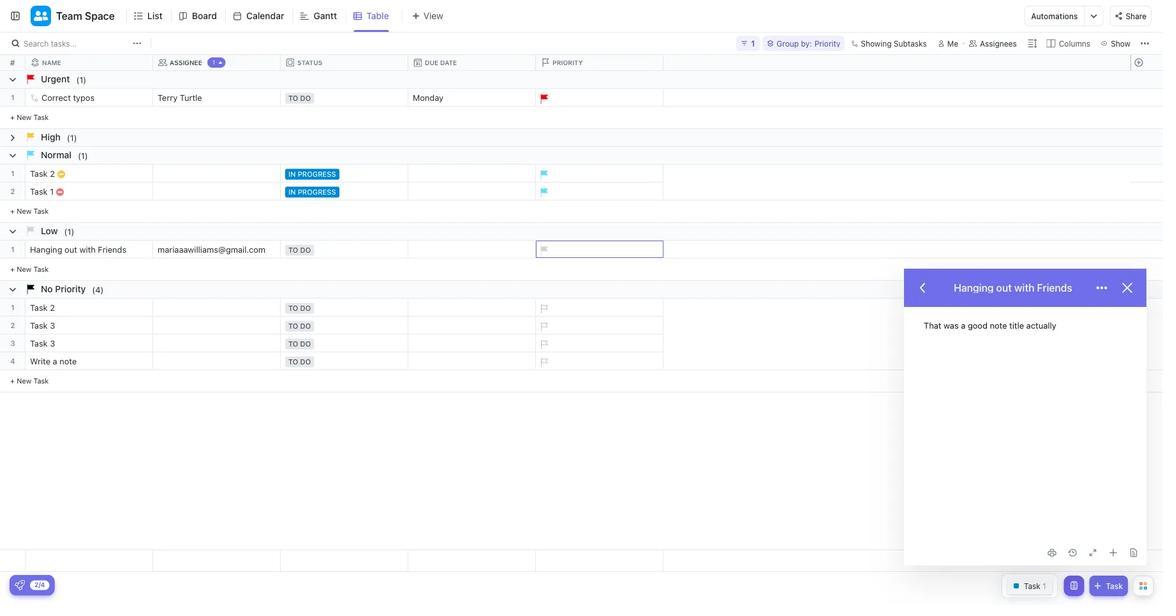 Task type: vqa. For each thing, say whether or not it's contained in the screenshot.


Task type: locate. For each thing, give the bounding box(es) containing it.
priority right by:
[[815, 39, 841, 48]]

priority inside cell
[[55, 284, 86, 294]]

2 up 4
[[11, 321, 15, 329]]

0 horizontal spatial with
[[79, 245, 96, 254]]

task 3 down the "‎task 2"
[[30, 321, 55, 330]]

terry turtle
[[158, 93, 202, 102]]

to do for 2nd set priority image from the bottom of the grid containing urgent
[[289, 304, 311, 313]]

2 horizontal spatial priority
[[815, 39, 841, 48]]

5 to do from the top
[[289, 340, 311, 348]]

2 task 3 from the top
[[30, 339, 55, 348]]

1 vertical spatial hanging
[[955, 282, 994, 294]]

0 vertical spatial out
[[65, 245, 77, 254]]

in progress cell
[[281, 165, 409, 182], [281, 183, 409, 200]]

a right the write
[[53, 357, 57, 366]]

1 inside dropdown button
[[752, 39, 755, 48]]

1 vertical spatial note
[[60, 357, 77, 366]]

0 vertical spatial friends
[[98, 245, 127, 254]]

0 vertical spatial set priority image
[[534, 299, 554, 319]]

1 vertical spatial friends
[[1038, 282, 1073, 294]]

out up 'title'
[[997, 282, 1013, 294]]

with up 'title'
[[1015, 282, 1035, 294]]

(1) inside the normal cell
[[78, 151, 88, 160]]

terry
[[158, 93, 178, 102]]

6 to do from the top
[[289, 358, 311, 366]]

0 horizontal spatial note
[[60, 357, 77, 366]]

team space
[[56, 10, 115, 22]]

0 vertical spatial priority
[[815, 39, 841, 48]]

1 task 3 from the top
[[30, 321, 55, 330]]

group by: priority
[[777, 39, 841, 48]]

2 progress from the top
[[298, 188, 336, 196]]

3 to do cell from the top
[[281, 299, 409, 316]]

to do
[[289, 94, 311, 102], [289, 246, 311, 254], [289, 304, 311, 313], [289, 322, 311, 330], [289, 340, 311, 348], [289, 358, 311, 366]]

1 ‎task from the top
[[30, 187, 48, 196]]

grid
[[0, 55, 1164, 572]]

monday
[[413, 93, 444, 102]]

‎task
[[30, 187, 48, 196], [30, 303, 48, 313]]

4 new from the top
[[17, 377, 31, 385]]

view
[[424, 11, 444, 21]]

space
[[85, 10, 115, 22]]

high
[[41, 132, 61, 142]]

friends
[[98, 245, 127, 254], [1038, 282, 1073, 294]]

to do cell for task 3's set priority icon
[[281, 317, 409, 334]]

1 vertical spatial a
[[53, 357, 57, 366]]

1 vertical spatial priority
[[553, 59, 583, 66]]

1 horizontal spatial note
[[991, 321, 1008, 330]]

(1) right normal
[[78, 151, 88, 160]]

(4)
[[92, 285, 104, 294]]

1 vertical spatial in progress
[[289, 188, 336, 196]]

new task down ‎task 1
[[17, 207, 49, 215]]

1 vertical spatial task 3
[[30, 339, 55, 348]]

a right was
[[962, 321, 966, 330]]

6 do from the top
[[300, 358, 311, 366]]

typos
[[73, 93, 95, 102]]

4 to do cell from the top
[[281, 317, 409, 334]]

priority right no
[[55, 284, 86, 294]]

1 horizontal spatial with
[[1015, 282, 1035, 294]]

new down ‎task 1
[[17, 207, 31, 215]]

subtasks
[[894, 39, 927, 48]]

to for set priority icon associated with write a note
[[289, 358, 298, 366]]

2 to do from the top
[[289, 246, 311, 254]]

to do cell
[[281, 89, 409, 106], [281, 241, 409, 258], [281, 299, 409, 316], [281, 317, 409, 334], [281, 335, 409, 352], [281, 352, 409, 370]]

set priority element
[[534, 299, 554, 319], [534, 317, 554, 336], [534, 335, 554, 354], [534, 353, 554, 372]]

2 to do cell from the top
[[281, 241, 409, 258]]

to do cell for set priority icon associated with write a note
[[281, 352, 409, 370]]

assignee column header
[[153, 55, 283, 70]]

do for to do cell associated with set priority icon associated with write a note
[[300, 358, 311, 366]]

assignees
[[981, 39, 1017, 48]]

row group containing urgent
[[0, 71, 1163, 393]]

do
[[300, 94, 311, 102], [300, 246, 311, 254], [300, 304, 311, 313], [300, 322, 311, 330], [300, 340, 311, 348], [300, 358, 311, 366]]

to do cell for 1st set priority image from the bottom
[[281, 335, 409, 352]]

1 in from the top
[[289, 170, 296, 178]]

in
[[289, 170, 296, 178], [289, 188, 296, 196]]

friends up (4)
[[98, 245, 127, 254]]

3 new from the top
[[17, 265, 31, 273]]

0 vertical spatial hanging
[[30, 245, 62, 254]]

3 down the "‎task 2"
[[50, 321, 55, 330]]

priority inside "dropdown button"
[[553, 59, 583, 66]]

urgent
[[41, 74, 70, 84]]

3 for task 3's set priority icon
[[50, 321, 55, 330]]

monday cell
[[409, 89, 536, 106]]

dropdown menu image
[[409, 550, 536, 571]]

row containing name
[[26, 55, 667, 71]]

hanging out with friends up 'title'
[[955, 282, 1073, 294]]

3 set priority element from the top
[[534, 335, 554, 354]]

2 down no
[[50, 303, 55, 313]]

new task right 2 1 3 4 1
[[17, 265, 49, 273]]

new task up 'high'
[[17, 113, 49, 121]]

to
[[289, 94, 298, 102], [289, 246, 298, 254], [289, 304, 298, 313], [289, 322, 298, 330], [289, 340, 298, 348], [289, 358, 298, 366]]

2 to from the top
[[289, 246, 298, 254]]

0 vertical spatial in
[[289, 170, 296, 178]]

1 horizontal spatial hanging out with friends
[[955, 282, 1073, 294]]

3
[[50, 321, 55, 330], [50, 339, 55, 348], [10, 339, 15, 347]]

0 horizontal spatial priority
[[55, 284, 86, 294]]

5 to do cell from the top
[[281, 335, 409, 352]]

0 horizontal spatial out
[[65, 245, 77, 254]]

0 horizontal spatial hanging out with friends
[[30, 245, 127, 254]]

write
[[30, 357, 50, 366]]

to do for task 3's set priority icon
[[289, 322, 311, 330]]

name column header
[[26, 55, 156, 70]]

hanging out with friends down the low
[[30, 245, 127, 254]]

0 horizontal spatial friends
[[98, 245, 127, 254]]

priority
[[815, 39, 841, 48], [553, 59, 583, 66], [55, 284, 86, 294]]

‎task 2
[[30, 303, 55, 313]]

1 in progress cell from the top
[[281, 165, 409, 182]]

2/4
[[34, 581, 45, 589]]

progress for task 2
[[298, 170, 336, 178]]

new down the write
[[17, 377, 31, 385]]

in progress for ‎task 1
[[289, 188, 336, 196]]

2
[[50, 169, 55, 178], [11, 187, 15, 195], [50, 303, 55, 313], [11, 321, 15, 329]]

in progress for task 2
[[289, 170, 336, 178]]

date
[[441, 59, 457, 66]]

showing subtasks button
[[847, 36, 931, 51]]

show button
[[1098, 36, 1135, 51]]

in progress
[[289, 170, 336, 178], [289, 188, 336, 196]]

share
[[1126, 12, 1147, 21]]

1 vertical spatial ‎task
[[30, 303, 48, 313]]

team
[[56, 10, 82, 22]]

status column header
[[281, 55, 411, 70]]

task 3 up the write
[[30, 339, 55, 348]]

task 3 for to do cell for task 3's set priority icon
[[30, 321, 55, 330]]

1 vertical spatial progress
[[298, 188, 336, 196]]

no priority cell
[[0, 281, 1163, 298]]

4 to do from the top
[[289, 322, 311, 330]]

note left 'title'
[[991, 321, 1008, 330]]

row group containing 1 2
[[0, 71, 26, 393]]

‎task for ‎task 2
[[30, 303, 48, 313]]

0 horizontal spatial hanging
[[30, 245, 62, 254]]

2 new from the top
[[17, 207, 31, 215]]

note
[[991, 321, 1008, 330], [60, 357, 77, 366]]

tasks...
[[51, 39, 77, 48]]

3 up 4
[[10, 339, 15, 347]]

1 vertical spatial in
[[289, 188, 296, 196]]

0 vertical spatial in progress cell
[[281, 165, 409, 182]]

4
[[10, 357, 15, 365]]

0 vertical spatial task 3
[[30, 321, 55, 330]]

‎task down task 2
[[30, 187, 48, 196]]

2 vertical spatial priority
[[55, 284, 86, 294]]

‎task 1
[[30, 187, 54, 196]]

(1) inside "high" cell
[[67, 133, 77, 142]]

2 ‎task from the top
[[30, 303, 48, 313]]

correct
[[41, 93, 71, 102]]

2 do from the top
[[300, 246, 311, 254]]

progress
[[298, 170, 336, 178], [298, 188, 336, 196]]

0 horizontal spatial a
[[53, 357, 57, 366]]

(1) inside urgent cell
[[76, 75, 86, 84]]

do for 1st set priority image from the bottom to do cell
[[300, 340, 311, 348]]

high cell
[[0, 129, 1163, 146]]

list
[[147, 11, 163, 21]]

by:
[[802, 39, 813, 48]]

0 vertical spatial with
[[79, 245, 96, 254]]

with up (4)
[[79, 245, 96, 254]]

with
[[79, 245, 96, 254], [1015, 282, 1035, 294]]

0 vertical spatial hanging out with friends
[[30, 245, 127, 254]]

1 vertical spatial set priority image
[[534, 353, 554, 372]]

2 set priority image from the top
[[534, 353, 554, 372]]

cell
[[153, 165, 281, 182], [409, 165, 536, 182], [153, 183, 281, 200], [409, 183, 536, 200], [409, 241, 536, 258], [153, 299, 281, 316], [409, 299, 536, 316], [153, 317, 281, 334], [409, 317, 536, 334], [153, 335, 281, 352], [409, 335, 536, 352], [153, 352, 281, 370], [409, 352, 536, 370]]

turtle
[[180, 93, 202, 102]]

(1) right the low
[[64, 227, 74, 236]]

to for 1st set priority image from the bottom
[[289, 340, 298, 348]]

press space to select this row. row containing hanging out with friends
[[26, 241, 664, 260]]

press space to select this row. row
[[0, 89, 26, 107], [26, 89, 664, 109], [1131, 89, 1163, 107], [0, 165, 26, 183], [26, 165, 664, 185], [1131, 165, 1163, 183], [0, 183, 26, 200], [26, 183, 664, 202], [1131, 183, 1163, 200], [0, 241, 26, 259], [26, 241, 664, 260], [1131, 241, 1163, 259], [0, 299, 26, 317], [26, 299, 664, 319], [1131, 299, 1163, 317], [0, 317, 26, 335], [26, 317, 664, 336], [1131, 317, 1163, 335], [0, 335, 26, 352], [26, 335, 664, 354], [1131, 335, 1163, 352], [0, 352, 26, 370], [26, 352, 664, 372], [1131, 352, 1163, 370], [26, 550, 664, 572], [1131, 550, 1163, 572]]

new right 2 1 3 4 1
[[17, 265, 31, 273]]

2 left ‎task 1
[[11, 187, 15, 195]]

set priority image
[[534, 317, 554, 336], [534, 353, 554, 372]]

(1) right 'high'
[[67, 133, 77, 142]]

2 for task 2
[[50, 169, 55, 178]]

0 vertical spatial progress
[[298, 170, 336, 178]]

hanging out with friends
[[30, 245, 127, 254], [955, 282, 1073, 294]]

in progress cell for ‎task 1
[[281, 183, 409, 200]]

3 up write a note
[[50, 339, 55, 348]]

2 in progress cell from the top
[[281, 183, 409, 200]]

3 to do from the top
[[289, 304, 311, 313]]

(1) inside low "cell"
[[64, 227, 74, 236]]

1 vertical spatial out
[[997, 282, 1013, 294]]

calendar
[[246, 11, 284, 21]]

1
[[752, 39, 755, 48], [213, 59, 215, 66], [11, 93, 14, 102], [11, 169, 14, 177], [50, 187, 54, 196], [11, 245, 14, 253]]

set priority image
[[534, 299, 554, 319], [534, 335, 554, 354]]

1 horizontal spatial priority
[[553, 59, 583, 66]]

columns button
[[1044, 36, 1098, 51]]

1 horizontal spatial out
[[997, 282, 1013, 294]]

note inside grid
[[60, 357, 77, 366]]

automations button
[[1026, 6, 1085, 26]]

normal cell
[[0, 147, 1163, 164]]

0 vertical spatial in progress
[[289, 170, 336, 178]]

hanging up good at right
[[955, 282, 994, 294]]

(1)
[[76, 75, 86, 84], [67, 133, 77, 142], [78, 151, 88, 160], [64, 227, 74, 236]]

1 set priority image from the top
[[534, 317, 554, 336]]

3 to from the top
[[289, 304, 298, 313]]

in for ‎task 1
[[289, 188, 296, 196]]

6 to from the top
[[289, 358, 298, 366]]

row group containing correct typos
[[26, 71, 664, 393]]

1 to from the top
[[289, 94, 298, 102]]

a
[[962, 321, 966, 330], [53, 357, 57, 366]]

good
[[968, 321, 988, 330]]

hanging out with friends inside grid
[[30, 245, 127, 254]]

task
[[33, 113, 49, 121], [30, 169, 48, 178], [33, 207, 49, 215], [33, 265, 49, 273], [30, 321, 48, 330], [30, 339, 48, 348], [33, 377, 49, 385], [1107, 582, 1124, 591]]

3 do from the top
[[300, 304, 311, 313]]

5 to from the top
[[289, 340, 298, 348]]

1 horizontal spatial a
[[962, 321, 966, 330]]

5 do from the top
[[300, 340, 311, 348]]

new task down the write
[[17, 377, 49, 385]]

2 for 1 2
[[11, 187, 15, 195]]

6 to do cell from the top
[[281, 352, 409, 370]]

terry turtle cell
[[153, 89, 281, 106]]

team space button
[[51, 2, 115, 30]]

board link
[[192, 0, 222, 32]]

(1) up typos at the left top
[[76, 75, 86, 84]]

with inside grid
[[79, 245, 96, 254]]

4 do from the top
[[300, 322, 311, 330]]

priority up urgent cell
[[553, 59, 583, 66]]

(1) for high
[[67, 133, 77, 142]]

task 3
[[30, 321, 55, 330], [30, 339, 55, 348]]

0 vertical spatial set priority image
[[534, 317, 554, 336]]

1 2
[[11, 93, 15, 195]]

hanging down the low
[[30, 245, 62, 254]]

do for to do cell for task 3's set priority icon
[[300, 322, 311, 330]]

new right 1 2
[[17, 113, 31, 121]]

hanging
[[30, 245, 62, 254], [955, 282, 994, 294]]

note right the write
[[60, 357, 77, 366]]

assignee
[[170, 59, 202, 66]]

automations
[[1032, 11, 1079, 20]]

3 for 1st set priority image from the bottom
[[50, 339, 55, 348]]

row group
[[0, 71, 26, 393], [0, 71, 1163, 393], [26, 71, 664, 393], [1131, 71, 1163, 393]]

4 to from the top
[[289, 322, 298, 330]]

out up no priority
[[65, 245, 77, 254]]

new
[[17, 113, 31, 121], [17, 207, 31, 215], [17, 265, 31, 273], [17, 377, 31, 385]]

out inside the press space to select this row. row
[[65, 245, 77, 254]]

title
[[1010, 321, 1025, 330]]

1 do from the top
[[300, 94, 311, 102]]

‎task down no
[[30, 303, 48, 313]]

1 to do cell from the top
[[281, 89, 409, 106]]

do for to do cell for 2nd set priority image from the bottom of the grid containing urgent
[[300, 304, 311, 313]]

that was a good note title actually
[[924, 321, 1057, 330]]

1 in progress from the top
[[289, 170, 336, 178]]

status button
[[281, 58, 409, 67]]

row
[[26, 55, 667, 71]]

2 inside 2 1 3 4 1
[[11, 321, 15, 329]]

new task
[[17, 113, 49, 121], [17, 207, 49, 215], [17, 265, 49, 273], [17, 377, 49, 385]]

hanging inside grid
[[30, 245, 62, 254]]

4 set priority element from the top
[[534, 353, 554, 372]]

1 vertical spatial set priority image
[[534, 335, 554, 354]]

2 down normal
[[50, 169, 55, 178]]

1 vertical spatial in progress cell
[[281, 183, 409, 200]]

0 vertical spatial ‎task
[[30, 187, 48, 196]]

1 progress from the top
[[298, 170, 336, 178]]

friends up actually
[[1038, 282, 1073, 294]]

2 in progress from the top
[[289, 188, 336, 196]]

out
[[65, 245, 77, 254], [997, 282, 1013, 294]]

2 for ‎task 2
[[50, 303, 55, 313]]

2 in from the top
[[289, 188, 296, 196]]

table
[[367, 11, 389, 21]]

0 vertical spatial a
[[962, 321, 966, 330]]



Task type: describe. For each thing, give the bounding box(es) containing it.
1 inside assignee column header
[[213, 59, 215, 66]]

1 horizontal spatial friends
[[1038, 282, 1073, 294]]

1 set priority image from the top
[[534, 299, 554, 319]]

press space to select this row. row containing 4
[[0, 352, 26, 370]]

#
[[10, 58, 15, 67]]

to do for 1st set priority image from the bottom
[[289, 340, 311, 348]]

1 new from the top
[[17, 113, 31, 121]]

grid containing urgent
[[0, 55, 1164, 572]]

set priority image for write a note
[[534, 353, 554, 372]]

correct typos
[[41, 93, 95, 102]]

in progress cell for task 2
[[281, 165, 409, 182]]

press space to select this row. row containing write a note
[[26, 352, 664, 372]]

name
[[42, 59, 61, 66]]

name button
[[26, 58, 153, 67]]

(1) for normal
[[78, 151, 88, 160]]

onboarding checklist button image
[[15, 580, 25, 591]]

columns
[[1060, 39, 1091, 48]]

priority button
[[536, 58, 664, 67]]

due
[[425, 59, 439, 66]]

normal
[[41, 150, 71, 160]]

that
[[924, 321, 942, 330]]

show
[[1112, 39, 1131, 48]]

list link
[[147, 0, 168, 32]]

task 2
[[30, 169, 55, 178]]

2 set priority element from the top
[[534, 317, 554, 336]]

showing
[[861, 39, 892, 48]]

2 1 3 4 1
[[10, 169, 15, 365]]

4 new task from the top
[[17, 377, 49, 385]]

1 vertical spatial hanging out with friends
[[955, 282, 1073, 294]]

due date
[[425, 59, 457, 66]]

1 vertical spatial with
[[1015, 282, 1035, 294]]

user friends image
[[34, 10, 48, 22]]

friends inside grid
[[98, 245, 127, 254]]

priority column header
[[536, 55, 667, 70]]

me button
[[934, 36, 964, 51]]

press space to select this row. row containing task 2
[[26, 165, 664, 185]]

1 button
[[736, 36, 761, 51]]

search
[[24, 39, 49, 48]]

mariaaawilliams@gmail.com cell
[[153, 241, 281, 258]]

row inside grid
[[26, 55, 667, 71]]

status
[[298, 59, 323, 66]]

gantt
[[314, 11, 337, 21]]

due date column header
[[409, 55, 539, 71]]

1 new task from the top
[[17, 113, 49, 121]]

low cell
[[0, 223, 1163, 240]]

priority inside group by: priority
[[815, 39, 841, 48]]

press space to select this row. row containing ‎task 2
[[26, 299, 664, 319]]

press space to select this row. row containing ‎task 1
[[26, 183, 664, 202]]

3 new task from the top
[[17, 265, 49, 273]]

no priority
[[41, 284, 86, 294]]

onboarding checklist button element
[[15, 580, 25, 591]]

write a note
[[30, 357, 77, 366]]

search tasks...
[[24, 39, 77, 48]]

group
[[777, 39, 799, 48]]

(1) for urgent
[[76, 75, 86, 84]]

due date button
[[409, 58, 536, 67]]

1 to do from the top
[[289, 94, 311, 102]]

urgent cell
[[0, 71, 1163, 88]]

progress for ‎task 1
[[298, 188, 336, 196]]

1 horizontal spatial hanging
[[955, 282, 994, 294]]

do for 2nd to do cell from the top
[[300, 246, 311, 254]]

no
[[41, 284, 53, 294]]

Search tasks... text field
[[24, 34, 130, 52]]

1 inside 1 2
[[11, 93, 14, 102]]

do for sixth to do cell from the bottom
[[300, 94, 311, 102]]

showing subtasks
[[861, 39, 927, 48]]

1 set priority element from the top
[[534, 299, 554, 319]]

press space to select this row. row containing correct typos
[[26, 89, 664, 109]]

mariaaawilliams@gmail.com
[[158, 245, 266, 254]]

a inside row group
[[53, 357, 57, 366]]

2 set priority image from the top
[[534, 335, 554, 354]]

set priority image for task 3
[[534, 317, 554, 336]]

calendar link
[[246, 0, 290, 32]]

‎task for ‎task 1
[[30, 187, 48, 196]]

view button
[[402, 8, 447, 24]]

press space to select this row. row containing 3
[[0, 335, 26, 352]]

share button
[[1111, 6, 1152, 26]]

to do cell for 2nd set priority image from the bottom of the grid containing urgent
[[281, 299, 409, 316]]

board
[[192, 11, 217, 21]]

0 vertical spatial note
[[991, 321, 1008, 330]]

gantt link
[[314, 0, 342, 32]]

2 new task from the top
[[17, 207, 49, 215]]

was
[[944, 321, 959, 330]]

low
[[41, 226, 58, 236]]

table link
[[367, 0, 394, 32]]

me
[[948, 39, 959, 48]]

task 3 for 1st set priority image from the bottom to do cell
[[30, 339, 55, 348]]

3 inside 2 1 3 4 1
[[10, 339, 15, 347]]

to do for set priority icon associated with write a note
[[289, 358, 311, 366]]

in for task 2
[[289, 170, 296, 178]]

actually
[[1027, 321, 1057, 330]]

assignees button
[[964, 36, 1023, 51]]

to for 2nd set priority image from the bottom of the grid containing urgent
[[289, 304, 298, 313]]

to for task 3's set priority icon
[[289, 322, 298, 330]]

(1) for low
[[64, 227, 74, 236]]



